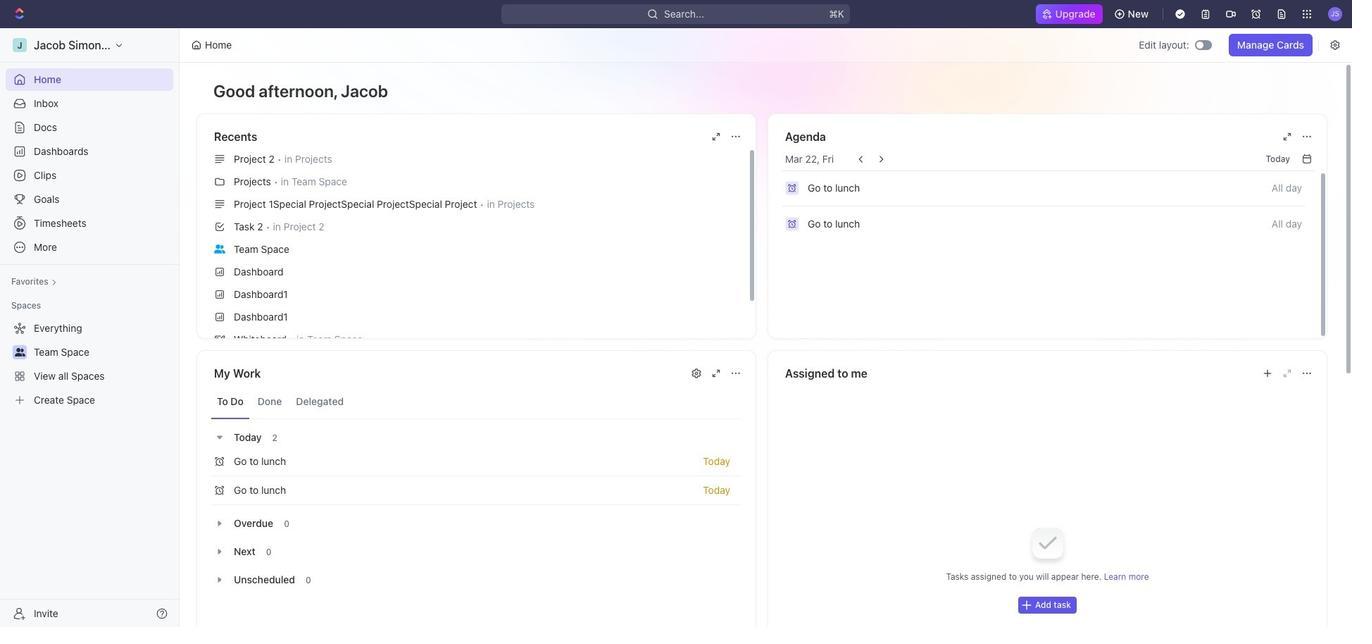 Task type: vqa. For each thing, say whether or not it's contained in the screenshot.
bottom the user group icon
yes



Task type: locate. For each thing, give the bounding box(es) containing it.
tree
[[6, 317, 173, 411]]

user group image
[[14, 348, 25, 357]]

tab list
[[211, 385, 742, 419]]



Task type: describe. For each thing, give the bounding box(es) containing it.
jacob simon's workspace, , element
[[13, 38, 27, 52]]

sidebar navigation
[[0, 28, 182, 627]]

tree inside sidebar navigation
[[6, 317, 173, 411]]

user group image
[[214, 244, 225, 253]]



